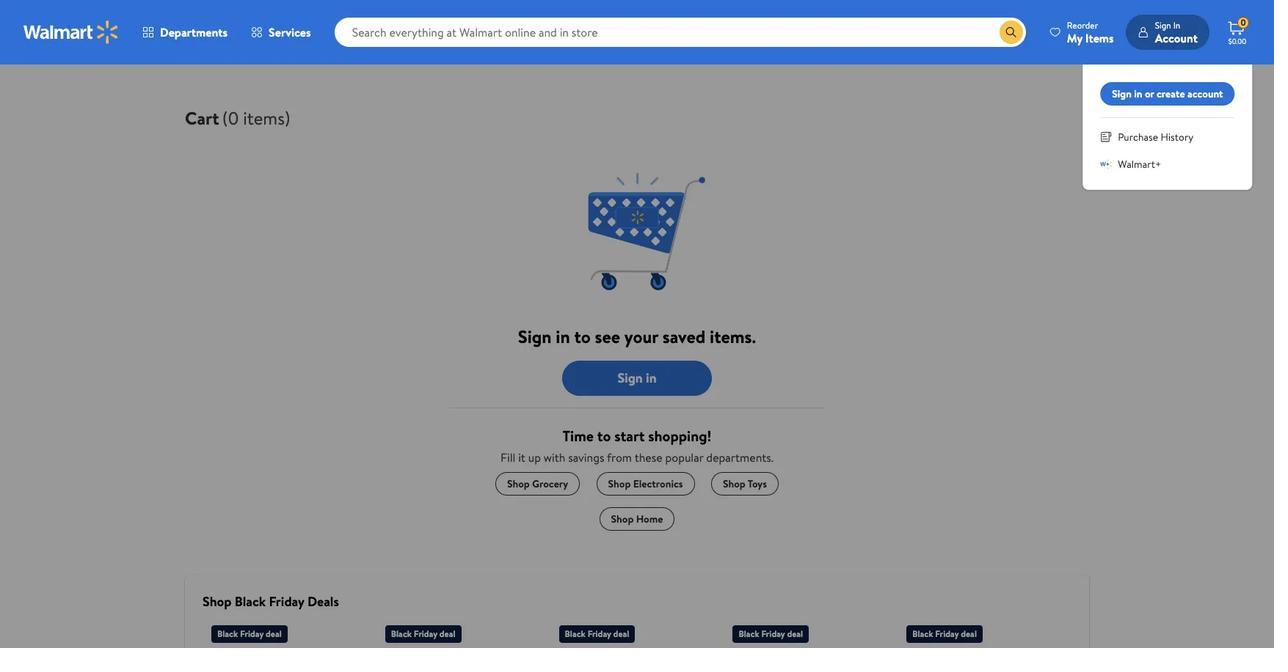 Task type: locate. For each thing, give the bounding box(es) containing it.
savings
[[568, 450, 604, 466]]

4 black friday deal from the left
[[739, 628, 803, 641]]

4 deal from the left
[[787, 628, 803, 641]]

sign for sign in or create account
[[1112, 87, 1132, 101]]

black friday deal for third black friday deal "group" from right
[[565, 628, 629, 641]]

cart
[[185, 106, 219, 131]]

1 horizontal spatial to
[[597, 427, 611, 446]]

sign inside 'sign in account'
[[1155, 19, 1171, 31]]

2 black friday deal group from the left
[[385, 620, 533, 649]]

in down your
[[646, 369, 657, 387]]

shop for shop toys
[[723, 477, 746, 492]]

5 deal from the left
[[961, 628, 977, 641]]

black friday deal for 5th black friday deal "group" from the left
[[913, 628, 977, 641]]

up
[[528, 450, 541, 466]]

walmart+ image
[[1101, 158, 1112, 170]]

purchase history link
[[1101, 130, 1235, 145]]

shop
[[507, 477, 530, 492], [608, 477, 631, 492], [723, 477, 746, 492], [611, 512, 634, 527], [203, 593, 232, 611]]

shop for shop black friday deals
[[203, 593, 232, 611]]

deal
[[266, 628, 282, 641], [440, 628, 456, 641], [613, 628, 629, 641], [787, 628, 803, 641], [961, 628, 977, 641]]

black
[[235, 593, 266, 611], [217, 628, 238, 641], [391, 628, 412, 641], [565, 628, 586, 641], [739, 628, 759, 641], [913, 628, 933, 641]]

electronics
[[633, 477, 683, 492]]

shop electronics link
[[596, 473, 695, 496]]

friday
[[269, 593, 304, 611], [240, 628, 264, 641], [414, 628, 437, 641], [588, 628, 611, 641], [762, 628, 785, 641], [935, 628, 959, 641]]

time
[[563, 427, 594, 446]]

these
[[635, 450, 663, 466]]

items)
[[243, 106, 290, 131]]

to left start
[[597, 427, 611, 446]]

sign down sign in to see your saved items.
[[618, 369, 643, 387]]

0 vertical spatial in
[[1134, 87, 1143, 101]]

sign in account
[[1155, 19, 1198, 46]]

in
[[1134, 87, 1143, 101], [556, 324, 570, 349], [646, 369, 657, 387]]

in for to
[[556, 324, 570, 349]]

3 black friday deal from the left
[[565, 628, 629, 641]]

in left see
[[556, 324, 570, 349]]

sign for sign in
[[618, 369, 643, 387]]

sign in button
[[562, 361, 712, 396]]

sign left 'in' at the right
[[1155, 19, 1171, 31]]

friday for 1st black friday deal "group" from the left
[[240, 628, 264, 641]]

my
[[1067, 30, 1083, 46]]

account
[[1188, 87, 1223, 101]]

sign left see
[[518, 324, 552, 349]]

1 black friday deal from the left
[[217, 628, 282, 641]]

Search search field
[[334, 18, 1026, 47]]

black friday deal
[[217, 628, 282, 641], [391, 628, 456, 641], [565, 628, 629, 641], [739, 628, 803, 641], [913, 628, 977, 641]]

black friday deal for 1st black friday deal "group" from the left
[[217, 628, 282, 641]]

reorder my items
[[1067, 19, 1114, 46]]

shop toys
[[723, 477, 767, 492]]

shopping!
[[648, 427, 712, 446]]

5 black friday deal group from the left
[[907, 620, 1054, 649]]

saved
[[663, 324, 706, 349]]

1 vertical spatial in
[[556, 324, 570, 349]]

search icon image
[[1006, 26, 1017, 38]]

in left or
[[1134, 87, 1143, 101]]

items
[[1086, 30, 1114, 46]]

your
[[625, 324, 659, 349]]

black friday deal group
[[211, 620, 359, 649], [385, 620, 533, 649], [559, 620, 706, 649], [733, 620, 880, 649], [907, 620, 1054, 649]]

1 vertical spatial to
[[597, 427, 611, 446]]

to left see
[[574, 324, 591, 349]]

0 vertical spatial to
[[574, 324, 591, 349]]

departments
[[160, 24, 228, 40]]

sign
[[1155, 19, 1171, 31], [1112, 87, 1132, 101], [518, 324, 552, 349], [618, 369, 643, 387]]

to
[[574, 324, 591, 349], [597, 427, 611, 446]]

2 horizontal spatial in
[[1134, 87, 1143, 101]]

0 horizontal spatial in
[[556, 324, 570, 349]]

2 black friday deal from the left
[[391, 628, 456, 641]]

fill
[[501, 450, 516, 466]]

sign left or
[[1112, 87, 1132, 101]]

from
[[607, 450, 632, 466]]

in
[[1174, 19, 1181, 31]]

5 black friday deal from the left
[[913, 628, 977, 641]]

departments.
[[706, 450, 774, 466]]

shop for shop home
[[611, 512, 634, 527]]

services
[[269, 24, 311, 40]]

sign inside sign in or create account button
[[1112, 87, 1132, 101]]

sign inside 'sign in' button
[[618, 369, 643, 387]]

1 horizontal spatial in
[[646, 369, 657, 387]]



Task type: describe. For each thing, give the bounding box(es) containing it.
toys
[[748, 477, 767, 492]]

shop for shop electronics
[[608, 477, 631, 492]]

shop grocery link
[[495, 473, 580, 496]]

services button
[[239, 15, 323, 50]]

departments button
[[131, 15, 239, 50]]

4 black friday deal group from the left
[[733, 620, 880, 649]]

deals
[[307, 593, 339, 611]]

black friday deal for fourth black friday deal "group" from the right
[[391, 628, 456, 641]]

see
[[595, 324, 620, 349]]

reorder
[[1067, 19, 1098, 31]]

walmart+ link
[[1101, 157, 1235, 173]]

it
[[518, 450, 526, 466]]

Walmart Site-Wide search field
[[334, 18, 1026, 47]]

shop grocery
[[507, 477, 568, 492]]

sign in to see your saved items.
[[518, 324, 756, 349]]

friday for second black friday deal "group" from right
[[762, 628, 785, 641]]

1 black friday deal group from the left
[[211, 620, 359, 649]]

sign in or create account
[[1112, 87, 1223, 101]]

sign for sign in account
[[1155, 19, 1171, 31]]

cart (0 items)
[[185, 106, 290, 131]]

sign in
[[618, 369, 657, 387]]

fill it up with savings from these popular departments.
[[501, 450, 774, 466]]

0 horizontal spatial to
[[574, 324, 591, 349]]

grocery
[[532, 477, 568, 492]]

with
[[544, 450, 566, 466]]

empty cart image
[[549, 160, 725, 307]]

or
[[1145, 87, 1154, 101]]

walmart+
[[1118, 157, 1162, 172]]

2 vertical spatial in
[[646, 369, 657, 387]]

shop home link
[[599, 508, 675, 531]]

start
[[615, 427, 645, 446]]

0
[[1241, 16, 1246, 29]]

black friday deal for second black friday deal "group" from right
[[739, 628, 803, 641]]

(0
[[222, 106, 239, 131]]

friday for third black friday deal "group" from right
[[588, 628, 611, 641]]

time to start shopping!
[[563, 427, 712, 446]]

in for or
[[1134, 87, 1143, 101]]

create
[[1157, 87, 1185, 101]]

shop toys link
[[711, 473, 779, 496]]

sign in or create account button
[[1101, 82, 1235, 106]]

1 deal from the left
[[266, 628, 282, 641]]

popular
[[665, 450, 704, 466]]

history
[[1161, 130, 1194, 145]]

sign for sign in to see your saved items.
[[518, 324, 552, 349]]

friday for 5th black friday deal "group" from the left
[[935, 628, 959, 641]]

items.
[[710, 324, 756, 349]]

shop electronics
[[608, 477, 683, 492]]

purchase
[[1118, 130, 1158, 145]]

walmart image
[[23, 21, 119, 44]]

shop black friday deals
[[203, 593, 339, 611]]

shop home
[[611, 512, 663, 527]]

purchase history
[[1118, 130, 1194, 145]]

2 deal from the left
[[440, 628, 456, 641]]

0 $0.00
[[1229, 16, 1247, 46]]

friday for fourth black friday deal "group" from the right
[[414, 628, 437, 641]]

account
[[1155, 30, 1198, 46]]

3 deal from the left
[[613, 628, 629, 641]]

shop for shop grocery
[[507, 477, 530, 492]]

home
[[636, 512, 663, 527]]

$0.00
[[1229, 36, 1247, 46]]

3 black friday deal group from the left
[[559, 620, 706, 649]]



Task type: vqa. For each thing, say whether or not it's contained in the screenshot.
the Shop Black Friday Deals
yes



